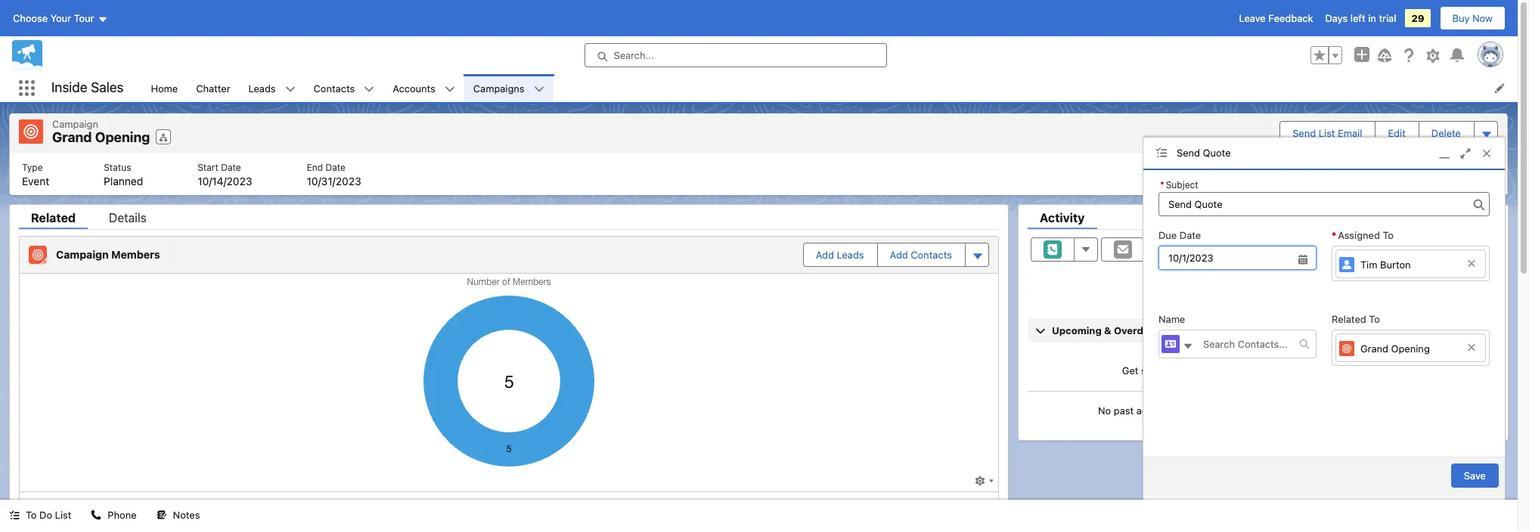 Task type: describe. For each thing, give the bounding box(es) containing it.
buy now button
[[1440, 6, 1506, 30]]

date for 10/31/2023
[[326, 161, 346, 173]]

status planned
[[104, 161, 143, 187]]

accounts
[[393, 82, 436, 94]]

more.
[[1378, 365, 1405, 377]]

&
[[1104, 324, 1112, 336]]

details
[[109, 211, 146, 224]]

leave feedback link
[[1239, 12, 1313, 24]]

and inside "no activities to show. get started by sending an email, scheduling a task, and more."
[[1359, 365, 1376, 377]]

show.
[[1286, 350, 1312, 362]]

start
[[198, 161, 218, 173]]

grand opening link
[[1336, 334, 1486, 362]]

related for related
[[31, 211, 76, 224]]

related for related to
[[1332, 313, 1366, 325]]

0 horizontal spatial grand opening
[[52, 129, 150, 145]]

10/31/2023
[[307, 174, 361, 187]]

sales
[[91, 80, 124, 95]]

text default image inside leads "list item"
[[285, 84, 295, 94]]

accounts link
[[384, 74, 445, 102]]

accounts list item
[[384, 74, 464, 102]]

add leads
[[816, 248, 864, 261]]

type event
[[22, 161, 49, 187]]

filters:
[[1283, 269, 1314, 281]]

activity link
[[1028, 211, 1097, 229]]

date for 10/14/2023
[[221, 161, 241, 173]]

10/14/2023
[[198, 174, 252, 187]]

* subject
[[1160, 179, 1199, 190]]

send quote link
[[1144, 138, 1505, 170]]

save button
[[1451, 463, 1499, 487]]

add contacts
[[890, 248, 952, 261]]

tour
[[74, 12, 94, 24]]

sending
[[1191, 365, 1227, 377]]

* for * subject
[[1160, 179, 1164, 190]]

marked
[[1289, 404, 1323, 416]]

2 • from the left
[[1419, 269, 1423, 281]]

text default image inside accounts list item
[[445, 84, 455, 94]]

meetings
[[1197, 404, 1239, 416]]

leads inside "list item"
[[248, 82, 276, 94]]

no for past
[[1098, 404, 1111, 416]]

* for *
[[1332, 229, 1337, 241]]

related to
[[1332, 313, 1380, 325]]

send for send list email
[[1293, 127, 1316, 139]]

activity.
[[1136, 404, 1172, 416]]

choose
[[13, 12, 48, 24]]

scheduling
[[1273, 365, 1323, 377]]

view all link
[[491, 498, 527, 510]]

search...
[[614, 49, 654, 61]]

to for related to
[[1369, 313, 1380, 325]]

home link
[[142, 74, 187, 102]]

chatter
[[196, 82, 230, 94]]

no activities to show. get started by sending an email, scheduling a task, and more.
[[1122, 350, 1405, 377]]

email,
[[1243, 365, 1270, 377]]

types
[[1440, 269, 1466, 281]]

phone
[[108, 509, 137, 521]]

text default image inside contacts list item
[[364, 84, 375, 94]]

upcoming & overdue button
[[1029, 318, 1498, 342]]

Name text field
[[1194, 331, 1299, 358]]

0 vertical spatial grand
[[52, 129, 92, 145]]

now
[[1473, 12, 1493, 24]]

1 vertical spatial and
[[1242, 404, 1259, 416]]

choose your tour button
[[12, 6, 109, 30]]

days
[[1325, 12, 1348, 24]]

text default image inside to do list 'button'
[[9, 510, 20, 521]]

due date
[[1159, 229, 1201, 241]]

quote
[[1203, 147, 1231, 159]]

contacts image
[[1162, 335, 1180, 353]]

0 vertical spatial activities
[[1375, 269, 1416, 281]]

edit
[[1388, 127, 1406, 139]]

to for assigned to
[[1383, 229, 1394, 241]]

as
[[1326, 404, 1336, 416]]

grand opening inside send quote dialog
[[1361, 342, 1430, 355]]

past
[[1175, 404, 1194, 416]]

an
[[1230, 365, 1241, 377]]

campaign for campaign members
[[56, 248, 109, 261]]

delete button
[[1419, 122, 1473, 144]]

get
[[1122, 365, 1139, 377]]

campaign members link
[[56, 248, 166, 261]]

campaigns list item
[[464, 74, 553, 102]]

subject
[[1166, 179, 1199, 190]]

text default image inside send quote dialog
[[1183, 341, 1193, 351]]

up
[[1391, 404, 1403, 416]]

here.
[[1405, 404, 1429, 416]]

email
[[1338, 127, 1362, 139]]

no past activity. past meetings and tasks marked as done show up here.
[[1098, 404, 1429, 416]]

type
[[22, 161, 43, 173]]



Task type: vqa. For each thing, say whether or not it's contained in the screenshot.


Task type: locate. For each thing, give the bounding box(es) containing it.
inside sales
[[51, 80, 124, 95]]

related link
[[19, 211, 88, 229]]

1 horizontal spatial to
[[1369, 313, 1380, 325]]

1 horizontal spatial *
[[1332, 229, 1337, 241]]

leads left add contacts
[[837, 248, 864, 261]]

1 • from the left
[[1354, 269, 1358, 281]]

end date 10/31/2023
[[307, 161, 361, 187]]

grand inside send quote dialog
[[1361, 342, 1389, 355]]

and right task,
[[1359, 365, 1376, 377]]

0 horizontal spatial •
[[1354, 269, 1358, 281]]

1 vertical spatial list
[[55, 509, 71, 521]]

grand opening up status
[[52, 129, 150, 145]]

1 horizontal spatial and
[[1359, 365, 1376, 377]]

date inside send quote dialog
[[1180, 229, 1201, 241]]

None text field
[[1159, 246, 1317, 270]]

text default image inside "notes" button
[[156, 510, 167, 521]]

0 vertical spatial related
[[31, 211, 76, 224]]

opening up status
[[95, 129, 150, 145]]

past
[[1114, 404, 1134, 416]]

2 vertical spatial to
[[26, 509, 37, 521]]

started
[[1141, 365, 1174, 377]]

date right "due" at right
[[1180, 229, 1201, 241]]

• right "time"
[[1354, 269, 1358, 281]]

add contacts button
[[878, 243, 964, 266]]

text default image right contacts icon at the right bottom of the page
[[1183, 341, 1193, 351]]

show
[[1364, 404, 1388, 416]]

0 vertical spatial *
[[1160, 179, 1164, 190]]

date inside end date 10/31/2023
[[326, 161, 346, 173]]

related down "time"
[[1332, 313, 1366, 325]]

and
[[1359, 365, 1376, 377], [1242, 404, 1259, 416]]

send left quote
[[1177, 147, 1200, 159]]

no left "past" on the bottom right
[[1098, 404, 1111, 416]]

0 vertical spatial opening
[[95, 129, 150, 145]]

trial
[[1379, 12, 1396, 24]]

1 vertical spatial to
[[1369, 313, 1380, 325]]

text default image up show.
[[1299, 339, 1310, 349]]

activities
[[1375, 269, 1416, 281], [1230, 350, 1271, 362]]

text default image right the accounts
[[445, 84, 455, 94]]

0 horizontal spatial related
[[31, 211, 76, 224]]

1 vertical spatial no
[[1098, 404, 1111, 416]]

to do list button
[[0, 500, 80, 530]]

contacts list item
[[305, 74, 384, 102]]

list containing event
[[10, 152, 1507, 195]]

opening
[[95, 129, 150, 145], [1391, 342, 1430, 355]]

text default image inside "campaigns" 'list item'
[[534, 84, 544, 94]]

grand up the more.
[[1361, 342, 1389, 355]]

activities inside "no activities to show. get started by sending an email, scheduling a task, and more."
[[1230, 350, 1271, 362]]

to right assigned
[[1383, 229, 1394, 241]]

* left assigned
[[1332, 229, 1337, 241]]

0 vertical spatial list
[[142, 74, 1518, 102]]

upcoming
[[1052, 324, 1102, 336]]

to
[[1274, 350, 1283, 362]]

campaigns
[[473, 82, 525, 94]]

send quote
[[1177, 147, 1231, 159]]

notes
[[173, 509, 200, 521]]

no inside "no activities to show. get started by sending an email, scheduling a task, and more."
[[1215, 350, 1228, 362]]

contacts inside button
[[911, 248, 952, 261]]

29
[[1412, 12, 1425, 24]]

start date 10/14/2023
[[198, 161, 252, 187]]

list right 'do' at the left bottom
[[55, 509, 71, 521]]

leads list item
[[239, 74, 305, 102]]

name
[[1159, 313, 1185, 325]]

0 horizontal spatial opening
[[95, 129, 150, 145]]

members
[[111, 248, 160, 261]]

1 vertical spatial leads
[[837, 248, 864, 261]]

contacts inside list item
[[314, 82, 355, 94]]

feedback
[[1269, 12, 1313, 24]]

choose your tour
[[13, 12, 94, 24]]

status
[[104, 161, 131, 173]]

text default image inside phone button
[[91, 510, 102, 521]]

overdue
[[1114, 324, 1155, 336]]

text default image left notes
[[156, 510, 167, 521]]

1 vertical spatial contacts
[[911, 248, 952, 261]]

• right burton at the right
[[1419, 269, 1423, 281]]

related inside send quote dialog
[[1332, 313, 1366, 325]]

0 horizontal spatial date
[[221, 161, 241, 173]]

0 vertical spatial grand opening
[[52, 129, 150, 145]]

1 horizontal spatial grand
[[1361, 342, 1389, 355]]

0 horizontal spatial contacts
[[314, 82, 355, 94]]

to down filters: all time • all activities • all types
[[1369, 313, 1380, 325]]

list for leave feedback link
[[142, 74, 1518, 102]]

1 vertical spatial *
[[1332, 229, 1337, 241]]

0 horizontal spatial no
[[1098, 404, 1111, 416]]

2 add from the left
[[890, 248, 908, 261]]

tim burton link
[[1336, 250, 1486, 278]]

1 horizontal spatial activities
[[1375, 269, 1416, 281]]

list containing home
[[142, 74, 1518, 102]]

in
[[1368, 12, 1376, 24]]

0 vertical spatial send
[[1293, 127, 1316, 139]]

1 horizontal spatial •
[[1419, 269, 1423, 281]]

1 horizontal spatial add
[[890, 248, 908, 261]]

0 horizontal spatial and
[[1242, 404, 1259, 416]]

date inside start date 10/14/2023
[[221, 161, 241, 173]]

list
[[1319, 127, 1335, 139], [55, 509, 71, 521]]

event
[[22, 174, 49, 187]]

0 vertical spatial campaign
[[52, 118, 98, 130]]

edit button
[[1376, 122, 1418, 144]]

* left subject
[[1160, 179, 1164, 190]]

notes button
[[147, 500, 209, 530]]

send inside dialog
[[1177, 147, 1200, 159]]

leave feedback
[[1239, 12, 1313, 24]]

grand opening up the more.
[[1361, 342, 1430, 355]]

0 horizontal spatial activities
[[1230, 350, 1271, 362]]

0 horizontal spatial leads
[[248, 82, 276, 94]]

related down event
[[31, 211, 76, 224]]

send quote dialog
[[1143, 137, 1506, 500]]

0 vertical spatial list
[[1319, 127, 1335, 139]]

0 horizontal spatial *
[[1160, 179, 1164, 190]]

0 vertical spatial and
[[1359, 365, 1376, 377]]

burton
[[1380, 258, 1411, 270]]

group
[[1311, 46, 1342, 64]]

assigned to
[[1338, 229, 1394, 241]]

campaign down inside
[[52, 118, 98, 130]]

1 horizontal spatial no
[[1215, 350, 1228, 362]]

campaigns link
[[464, 74, 534, 102]]

1 horizontal spatial date
[[326, 161, 346, 173]]

1 add from the left
[[816, 248, 834, 261]]

search... button
[[584, 43, 887, 67]]

view all
[[491, 498, 527, 510]]

contacts link
[[305, 74, 364, 102]]

1 horizontal spatial opening
[[1391, 342, 1430, 355]]

no for activities
[[1215, 350, 1228, 362]]

and left 'tasks'
[[1242, 404, 1259, 416]]

text default image left the 'phone'
[[91, 510, 102, 521]]

leave
[[1239, 12, 1266, 24]]

2 horizontal spatial to
[[1383, 229, 1394, 241]]

all left types
[[1426, 269, 1438, 281]]

1 vertical spatial opening
[[1391, 342, 1430, 355]]

add for add contacts
[[890, 248, 908, 261]]

leads right chatter
[[248, 82, 276, 94]]

0 horizontal spatial to
[[26, 509, 37, 521]]

1 vertical spatial grand opening
[[1361, 342, 1430, 355]]

to do list
[[26, 509, 71, 521]]

1 vertical spatial list
[[10, 152, 1507, 195]]

0 horizontal spatial add
[[816, 248, 834, 261]]

list inside button
[[1319, 127, 1335, 139]]

planned
[[104, 174, 143, 187]]

home
[[151, 82, 178, 94]]

text default image right campaigns
[[534, 84, 544, 94]]

inside
[[51, 80, 87, 95]]

a
[[1326, 365, 1331, 377]]

campaign down the related 'link'
[[56, 248, 109, 261]]

all right view
[[516, 498, 527, 510]]

leads link
[[239, 74, 285, 102]]

filters: all time • all activities • all types
[[1283, 269, 1466, 281]]

all
[[1317, 269, 1328, 281], [1361, 269, 1373, 281], [1426, 269, 1438, 281], [516, 498, 527, 510]]

buy now
[[1453, 12, 1493, 24]]

0 vertical spatial leads
[[248, 82, 276, 94]]

2 horizontal spatial date
[[1180, 229, 1201, 241]]

text default image inside send quote dialog
[[1299, 339, 1310, 349]]

list inside 'button'
[[55, 509, 71, 521]]

contacts
[[314, 82, 355, 94], [911, 248, 952, 261]]

tim
[[1361, 258, 1378, 270]]

chatter link
[[187, 74, 239, 102]]

opening inside send quote dialog
[[1391, 342, 1430, 355]]

send for send quote
[[1177, 147, 1200, 159]]

related inside 'link'
[[31, 211, 76, 224]]

list
[[142, 74, 1518, 102], [10, 152, 1507, 195]]

days left in trial
[[1325, 12, 1396, 24]]

by
[[1177, 365, 1188, 377]]

activity
[[1040, 211, 1085, 224]]

date up the 10/31/2023
[[326, 161, 346, 173]]

list for home link
[[10, 152, 1507, 195]]

all left "time"
[[1317, 269, 1328, 281]]

send left email at top
[[1293, 127, 1316, 139]]

time
[[1331, 269, 1351, 281]]

0 vertical spatial contacts
[[314, 82, 355, 94]]

1 horizontal spatial grand opening
[[1361, 342, 1430, 355]]

to inside 'button'
[[26, 509, 37, 521]]

leads inside button
[[837, 248, 864, 261]]

text default image
[[285, 84, 295, 94], [445, 84, 455, 94], [1183, 341, 1193, 351], [91, 510, 102, 521], [156, 510, 167, 521]]

opening up the more.
[[1391, 342, 1430, 355]]

campaign members
[[56, 248, 160, 261]]

due
[[1159, 229, 1177, 241]]

campaign for campaign
[[52, 118, 98, 130]]

add leads button
[[804, 243, 876, 266]]

0 horizontal spatial grand
[[52, 129, 92, 145]]

tim burton
[[1361, 258, 1411, 270]]

0 vertical spatial no
[[1215, 350, 1228, 362]]

text default image left accounts link
[[364, 84, 375, 94]]

phone button
[[82, 500, 146, 530]]

1 vertical spatial send
[[1177, 147, 1200, 159]]

text default image
[[364, 84, 375, 94], [534, 84, 544, 94], [1299, 339, 1310, 349], [9, 510, 20, 521]]

0 horizontal spatial list
[[55, 509, 71, 521]]

add for add leads
[[816, 248, 834, 261]]

all right "time"
[[1361, 269, 1373, 281]]

no up sending
[[1215, 350, 1228, 362]]

list left email at top
[[1319, 127, 1335, 139]]

grand
[[52, 129, 92, 145], [1361, 342, 1389, 355]]

view
[[491, 498, 513, 510]]

grand down inside
[[52, 129, 92, 145]]

send list email
[[1293, 127, 1362, 139]]

0 vertical spatial to
[[1383, 229, 1394, 241]]

send
[[1293, 127, 1316, 139], [1177, 147, 1200, 159]]

1 vertical spatial campaign
[[56, 248, 109, 261]]

None text field
[[1159, 192, 1490, 216]]

1 horizontal spatial send
[[1293, 127, 1316, 139]]

1 vertical spatial related
[[1332, 313, 1366, 325]]

text default image left 'do' at the left bottom
[[9, 510, 20, 521]]

do
[[39, 509, 52, 521]]

•
[[1354, 269, 1358, 281], [1419, 269, 1423, 281]]

upcoming & overdue
[[1052, 324, 1155, 336]]

date up 10/14/2023
[[221, 161, 241, 173]]

save
[[1464, 469, 1486, 481]]

1 horizontal spatial contacts
[[911, 248, 952, 261]]

buy
[[1453, 12, 1470, 24]]

0 horizontal spatial send
[[1177, 147, 1200, 159]]

tasks
[[1262, 404, 1286, 416]]

no
[[1215, 350, 1228, 362], [1098, 404, 1111, 416]]

1 horizontal spatial list
[[1319, 127, 1335, 139]]

send inside button
[[1293, 127, 1316, 139]]

end
[[307, 161, 323, 173]]

none text field inside send quote dialog
[[1159, 192, 1490, 216]]

1 horizontal spatial related
[[1332, 313, 1366, 325]]

grand opening
[[52, 129, 150, 145], [1361, 342, 1430, 355]]

text default image left "contacts" link at top left
[[285, 84, 295, 94]]

campaign
[[52, 118, 98, 130], [56, 248, 109, 261]]

1 vertical spatial grand
[[1361, 342, 1389, 355]]

send list email button
[[1281, 122, 1375, 144]]

1 vertical spatial activities
[[1230, 350, 1271, 362]]

none text field inside send quote dialog
[[1159, 246, 1317, 270]]

1 horizontal spatial leads
[[837, 248, 864, 261]]

add
[[816, 248, 834, 261], [890, 248, 908, 261]]

to left 'do' at the left bottom
[[26, 509, 37, 521]]



